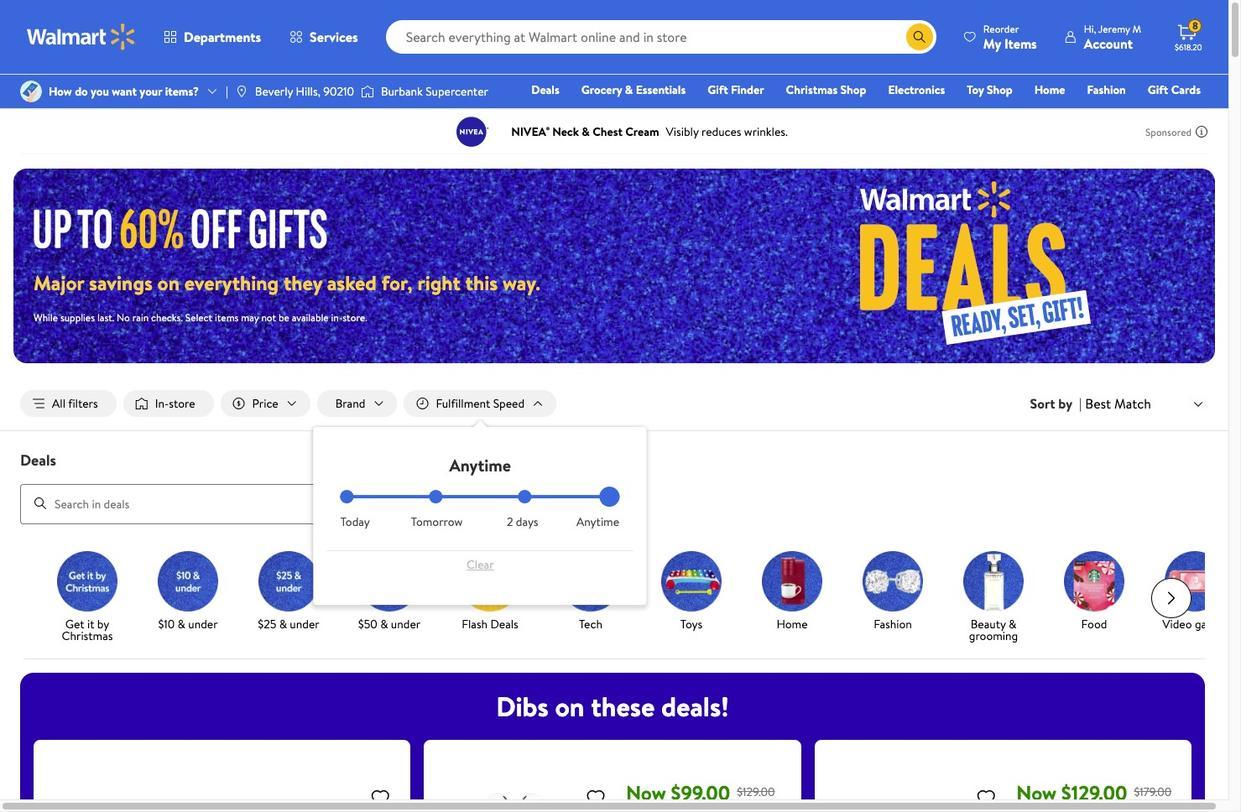 Task type: locate. For each thing, give the bounding box(es) containing it.
dibs
[[496, 688, 549, 725]]

0 horizontal spatial  image
[[20, 81, 42, 102]]

registry link
[[1000, 104, 1058, 123]]

how fast do you want your order? option group
[[340, 490, 620, 530]]

by right sort
[[1058, 394, 1072, 413]]

shop for toy shop
[[987, 81, 1013, 98]]

get it by christmas link
[[44, 551, 131, 645]]

0 vertical spatial fashion link
[[1079, 81, 1134, 99]]

anytime up how fast do you want your order? option group
[[449, 454, 511, 477]]

toys link
[[648, 551, 735, 633]]

& right $50
[[380, 616, 388, 632]]

& right beauty
[[1009, 616, 1016, 632]]

food link
[[1051, 551, 1138, 633]]

0 vertical spatial home link
[[1027, 81, 1073, 99]]

1 shop from the left
[[840, 81, 866, 98]]

fulfillment speed button
[[404, 390, 556, 417]]

video games link
[[1151, 551, 1239, 633]]

Deals search field
[[0, 450, 1228, 524]]

gift inside gift cards registry
[[1148, 81, 1168, 98]]

deals inside search box
[[20, 450, 56, 471]]

& for $50
[[380, 616, 388, 632]]

clear
[[466, 556, 494, 573]]

$10 & under
[[158, 616, 218, 632]]

all filters button
[[20, 390, 116, 417]]

$179.00
[[1134, 784, 1172, 800]]

2 gift from the left
[[1148, 81, 1168, 98]]

 image left how
[[20, 81, 42, 102]]

Search search field
[[386, 20, 936, 54]]

$129.00 inside now $99.00 $129.00
[[737, 784, 775, 800]]

1 horizontal spatial walmart black friday deals for days image
[[753, 169, 1215, 363]]

under right $50
[[391, 616, 421, 632]]

christmas shop
[[786, 81, 866, 98]]

0 horizontal spatial under
[[188, 616, 218, 632]]

2 shop from the left
[[987, 81, 1013, 98]]

one debit link
[[1065, 104, 1136, 123]]

toys
[[680, 616, 703, 632]]

gift left 'finder'
[[708, 81, 728, 98]]

0 horizontal spatial shop
[[840, 81, 866, 98]]

2 now from the left
[[1016, 778, 1057, 807]]

0 horizontal spatial fashion
[[874, 616, 912, 632]]

& right $25
[[279, 616, 287, 632]]

deals inside "link"
[[490, 616, 518, 632]]

1 horizontal spatial shop
[[987, 81, 1013, 98]]

may
[[241, 310, 259, 325]]

major
[[34, 269, 84, 297]]

deals
[[531, 81, 559, 98], [20, 450, 56, 471], [490, 616, 518, 632]]

None radio
[[518, 490, 531, 504]]

services
[[310, 28, 358, 46]]

shop toys. image
[[661, 551, 722, 611]]

gift
[[708, 81, 728, 98], [1148, 81, 1168, 98]]

items
[[215, 310, 239, 325]]

now right add to favorites list, apple airpods with charging case (2nd generation) icon
[[626, 778, 666, 807]]

Search in deals search field
[[20, 484, 527, 524]]

shop video games. image
[[1165, 551, 1225, 611]]

2 horizontal spatial deals
[[531, 81, 559, 98]]

on right the dibs
[[555, 688, 584, 725]]

$129.00
[[1061, 778, 1127, 807], [737, 784, 775, 800]]

0 horizontal spatial now
[[626, 778, 666, 807]]

registry
[[1008, 105, 1050, 122]]

| inside the sort and filter section 'element'
[[1079, 394, 1082, 413]]

1 horizontal spatial on
[[555, 688, 584, 725]]

fulfillment
[[436, 395, 490, 412]]

1 vertical spatial christmas
[[62, 627, 113, 644]]

0 vertical spatial by
[[1058, 394, 1072, 413]]

dibs on these deals!
[[496, 688, 729, 725]]

fashion image
[[863, 551, 923, 611]]

add to favorites list, frigidaire 26 lb retro bullet ice maker, silver, efic128 image
[[370, 787, 390, 808]]

| left best
[[1079, 394, 1082, 413]]

Today radio
[[340, 490, 354, 504]]

 image
[[20, 81, 42, 102], [361, 83, 374, 100]]

by
[[1058, 394, 1072, 413], [97, 616, 109, 632]]

0 horizontal spatial deals
[[20, 450, 56, 471]]

& for $10
[[178, 616, 185, 632]]

video games
[[1162, 616, 1227, 632]]

1 horizontal spatial deals
[[490, 616, 518, 632]]

Anytime radio
[[606, 490, 620, 504]]

1 vertical spatial home link
[[748, 551, 836, 633]]

gift finder
[[708, 81, 764, 98]]

flash
[[462, 616, 488, 632]]

games
[[1195, 616, 1227, 632]]

1 vertical spatial |
[[1079, 394, 1082, 413]]

deals left grocery at the top
[[531, 81, 559, 98]]

under right $10
[[188, 616, 218, 632]]

under for $50 & under
[[391, 616, 421, 632]]

 image
[[235, 85, 248, 98]]

fashion up the one debit link on the right of the page
[[1087, 81, 1126, 98]]

2 horizontal spatial under
[[391, 616, 421, 632]]

deals right flash
[[490, 616, 518, 632]]

$25 & under
[[258, 616, 319, 632]]

& right $10
[[178, 616, 185, 632]]

$99.00
[[671, 778, 730, 807]]

asked
[[327, 269, 377, 297]]

1 vertical spatial anytime
[[576, 514, 619, 530]]

brand button
[[317, 390, 397, 417]]

in-
[[331, 310, 343, 325]]

1 vertical spatial on
[[555, 688, 584, 725]]

1 vertical spatial deals
[[20, 450, 56, 471]]

home down home image on the bottom of the page
[[777, 616, 808, 632]]

$25 & under link
[[245, 551, 332, 633]]

1 gift from the left
[[708, 81, 728, 98]]

home
[[1034, 81, 1065, 98], [777, 616, 808, 632]]

christmas
[[786, 81, 838, 98], [62, 627, 113, 644]]

filters
[[68, 395, 98, 412]]

shop left electronics
[[840, 81, 866, 98]]

1 horizontal spatial  image
[[361, 83, 374, 100]]

$10
[[158, 616, 175, 632]]

home image
[[762, 551, 822, 611]]

0 vertical spatial deals
[[531, 81, 559, 98]]

now right add to favorites list, barbie dreamhouse, 75+ pieces, pool party doll house with 3 story slide icon
[[1016, 778, 1057, 807]]

0 horizontal spatial $129.00
[[737, 784, 775, 800]]

add to favorites list, barbie dreamhouse, 75+ pieces, pool party doll house with 3 story slide image
[[976, 787, 996, 808]]

gift left cards
[[1148, 81, 1168, 98]]

home up registry link
[[1034, 81, 1065, 98]]

1 vertical spatial fashion link
[[849, 551, 936, 633]]

right
[[417, 269, 461, 297]]

1 horizontal spatial home link
[[1027, 81, 1073, 99]]

want
[[112, 83, 137, 100]]

1 vertical spatial by
[[97, 616, 109, 632]]

debit
[[1100, 105, 1129, 122]]

$129.00 right $99.00
[[737, 784, 775, 800]]

gift for finder
[[708, 81, 728, 98]]

all filters
[[52, 395, 98, 412]]

| right "items?" at the left
[[226, 83, 228, 100]]

brand
[[335, 395, 365, 412]]

1 horizontal spatial now
[[1016, 778, 1057, 807]]

under inside "link"
[[391, 616, 421, 632]]

1 horizontal spatial christmas
[[786, 81, 838, 98]]

now
[[626, 778, 666, 807], [1016, 778, 1057, 807]]

supercenter
[[426, 83, 488, 100]]

on up checks.
[[157, 269, 180, 297]]

reorder my items
[[983, 21, 1037, 52]]

& inside beauty & grooming
[[1009, 616, 1016, 632]]

0 horizontal spatial gift
[[708, 81, 728, 98]]

0 horizontal spatial by
[[97, 616, 109, 632]]

2 days
[[507, 514, 538, 530]]

tech link
[[547, 551, 634, 633]]

1 horizontal spatial under
[[290, 616, 319, 632]]

on
[[157, 269, 180, 297], [555, 688, 584, 725]]

$129.00 left $179.00
[[1061, 778, 1127, 807]]

8 $618.20
[[1175, 19, 1202, 53]]

2 under from the left
[[290, 616, 319, 632]]

None range field
[[340, 495, 620, 499]]

0 vertical spatial on
[[157, 269, 180, 297]]

no
[[117, 310, 130, 325]]

fashion link
[[1079, 81, 1134, 99], [849, 551, 936, 633]]

by inside the get it by christmas
[[97, 616, 109, 632]]

grooming
[[969, 627, 1018, 644]]

grocery & essentials
[[581, 81, 686, 98]]

search icon image
[[913, 30, 926, 44]]

shop ten dollars and under. image
[[158, 551, 218, 611]]

1 horizontal spatial home
[[1034, 81, 1065, 98]]

electronics link
[[881, 81, 953, 99]]

gift cards registry
[[1008, 81, 1201, 122]]

anytime down anytime option
[[576, 514, 619, 530]]

& right grocery at the top
[[625, 81, 633, 98]]

Tomorrow radio
[[429, 490, 443, 504]]

 image right 90210
[[361, 83, 374, 100]]

home link
[[1027, 81, 1073, 99], [748, 551, 836, 633]]

in-store button
[[123, 390, 214, 417]]

walmart black friday deals for days image
[[753, 169, 1215, 363], [34, 206, 342, 248]]

hi, jeremy m account
[[1084, 21, 1141, 52]]

1 horizontal spatial anytime
[[576, 514, 619, 530]]

0 horizontal spatial fashion link
[[849, 551, 936, 633]]

1 vertical spatial home
[[777, 616, 808, 632]]

flash deals
[[462, 616, 518, 632]]

shop beauty and grooming. image
[[963, 551, 1024, 611]]

1 horizontal spatial gift
[[1148, 81, 1168, 98]]

store
[[169, 395, 195, 412]]

essentials
[[636, 81, 686, 98]]

all
[[52, 395, 65, 412]]

speed
[[493, 395, 525, 412]]

& inside "link"
[[380, 616, 388, 632]]

christmas right 'finder'
[[786, 81, 838, 98]]

2 vertical spatial deals
[[490, 616, 518, 632]]

under right $25
[[290, 616, 319, 632]]

0 vertical spatial anytime
[[449, 454, 511, 477]]

deals!
[[661, 688, 729, 725]]

fashion down fashion image
[[874, 616, 912, 632]]

$50 & under link
[[346, 551, 433, 633]]

deals up search image
[[20, 450, 56, 471]]

shop
[[840, 81, 866, 98], [987, 81, 1013, 98]]

not
[[261, 310, 276, 325]]

shop fifty dollars and under. image
[[359, 551, 420, 611]]

1 horizontal spatial |
[[1079, 394, 1082, 413]]

be
[[279, 310, 289, 325]]

cards
[[1171, 81, 1201, 98]]

while supplies last. no rain checks. select items may not be available in-store.
[[34, 310, 367, 325]]

0 horizontal spatial christmas
[[62, 627, 113, 644]]

1 under from the left
[[188, 616, 218, 632]]

walmart image
[[27, 23, 136, 50]]

shop right the toy
[[987, 81, 1013, 98]]

savings
[[89, 269, 153, 297]]

0 horizontal spatial anytime
[[449, 454, 511, 477]]

1 horizontal spatial by
[[1058, 394, 1072, 413]]

3 under from the left
[[391, 616, 421, 632]]

christmas down the 'get gifts in time for christmas.' image
[[62, 627, 113, 644]]

now for now $129.00
[[1016, 778, 1057, 807]]

0 horizontal spatial |
[[226, 83, 228, 100]]

today
[[340, 514, 370, 530]]

0 vertical spatial home
[[1034, 81, 1065, 98]]

1 horizontal spatial fashion link
[[1079, 81, 1134, 99]]

shop twenty-five dollars and under. image
[[258, 551, 319, 611]]

1 horizontal spatial fashion
[[1087, 81, 1126, 98]]

0 horizontal spatial home
[[777, 616, 808, 632]]

by right it
[[97, 616, 109, 632]]

add to favorites list, apple airpods with charging case (2nd generation) image
[[586, 787, 606, 808]]

1 now from the left
[[626, 778, 666, 807]]



Task type: vqa. For each thing, say whether or not it's contained in the screenshot.
3rd UHD from left
no



Task type: describe. For each thing, give the bounding box(es) containing it.
jeremy
[[1098, 21, 1130, 36]]

select
[[185, 310, 212, 325]]

$50
[[358, 616, 377, 632]]

reorder
[[983, 21, 1019, 36]]

2
[[507, 514, 513, 530]]

in-store
[[155, 395, 195, 412]]

supplies
[[60, 310, 95, 325]]

food
[[1081, 616, 1107, 632]]

get it by christmas
[[62, 616, 113, 644]]

this
[[465, 269, 498, 297]]

Walmart Site-Wide search field
[[386, 20, 936, 54]]

items?
[[165, 83, 199, 100]]

hills,
[[296, 83, 321, 100]]

0 horizontal spatial on
[[157, 269, 180, 297]]

christmas shop link
[[778, 81, 874, 99]]

none range field inside the sort and filter section 'element'
[[340, 495, 620, 499]]

do
[[75, 83, 88, 100]]

by inside the sort and filter section 'element'
[[1058, 394, 1072, 413]]

0 vertical spatial fashion
[[1087, 81, 1126, 98]]

how
[[49, 83, 72, 100]]

rain
[[132, 310, 149, 325]]

sponsored
[[1145, 125, 1192, 139]]

beauty
[[971, 616, 1006, 632]]

90210
[[323, 83, 354, 100]]

finder
[[731, 81, 764, 98]]

gift for cards
[[1148, 81, 1168, 98]]

0 vertical spatial |
[[226, 83, 228, 100]]

best
[[1085, 394, 1111, 413]]

deals link
[[524, 81, 567, 99]]

services button
[[275, 17, 372, 57]]

how do you want your items?
[[49, 83, 199, 100]]

m
[[1133, 21, 1141, 36]]

walmart+
[[1151, 105, 1201, 122]]

they
[[284, 269, 322, 297]]

departments button
[[149, 17, 275, 57]]

beverly hills, 90210
[[255, 83, 354, 100]]

shop food image
[[1064, 551, 1124, 611]]

beauty & grooming link
[[950, 551, 1037, 645]]

grocery
[[581, 81, 622, 98]]

in-
[[155, 395, 169, 412]]

shop for christmas shop
[[840, 81, 866, 98]]

1 vertical spatial fashion
[[874, 616, 912, 632]]

electronics
[[888, 81, 945, 98]]

these
[[591, 688, 655, 725]]

flash deals image
[[460, 551, 520, 611]]

search image
[[34, 497, 47, 510]]

anytime inside how fast do you want your order? option group
[[576, 514, 619, 530]]

clear button
[[340, 551, 620, 578]]

gift cards link
[[1140, 81, 1208, 99]]

your
[[140, 83, 162, 100]]

shop tech. image
[[561, 551, 621, 611]]

one debit
[[1072, 105, 1129, 122]]

& for grocery
[[625, 81, 633, 98]]

beauty & grooming
[[969, 616, 1018, 644]]

toy shop link
[[959, 81, 1020, 99]]

items
[[1004, 34, 1037, 52]]

 image for how do you want your items?
[[20, 81, 42, 102]]

under for $25 & under
[[290, 616, 319, 632]]

last.
[[97, 310, 114, 325]]

under for $10 & under
[[188, 616, 218, 632]]

1 horizontal spatial $129.00
[[1061, 778, 1127, 807]]

my
[[983, 34, 1001, 52]]

& for $25
[[279, 616, 287, 632]]

$25
[[258, 616, 276, 632]]

sort and filter section element
[[0, 377, 1228, 605]]

get
[[65, 616, 84, 632]]

hi,
[[1084, 21, 1096, 36]]

major savings on everything they asked for, right this way.
[[34, 269, 540, 297]]

one
[[1072, 105, 1097, 122]]

& for beauty
[[1009, 616, 1016, 632]]

account
[[1084, 34, 1133, 52]]

 image for burbank supercenter
[[361, 83, 374, 100]]

toy shop
[[967, 81, 1013, 98]]

get gifts in time for christmas. image
[[57, 551, 117, 611]]

it
[[87, 616, 94, 632]]

0 vertical spatial christmas
[[786, 81, 838, 98]]

tomorrow
[[411, 514, 463, 530]]

0 horizontal spatial home link
[[748, 551, 836, 633]]

0 horizontal spatial walmart black friday deals for days image
[[34, 206, 342, 248]]

next slide for chipmodulewithimages list image
[[1151, 578, 1192, 618]]

now $129.00 $179.00
[[1016, 778, 1172, 807]]

price button
[[220, 390, 310, 417]]

price
[[252, 395, 278, 412]]

for,
[[382, 269, 413, 297]]

match
[[1114, 394, 1151, 413]]

8
[[1192, 19, 1198, 33]]

everything
[[184, 269, 279, 297]]

gift finder link
[[700, 81, 772, 99]]

beverly
[[255, 83, 293, 100]]

while
[[34, 310, 58, 325]]

now for now $99.00
[[626, 778, 666, 807]]

you
[[91, 83, 109, 100]]

store.
[[343, 310, 367, 325]]

burbank
[[381, 83, 423, 100]]



